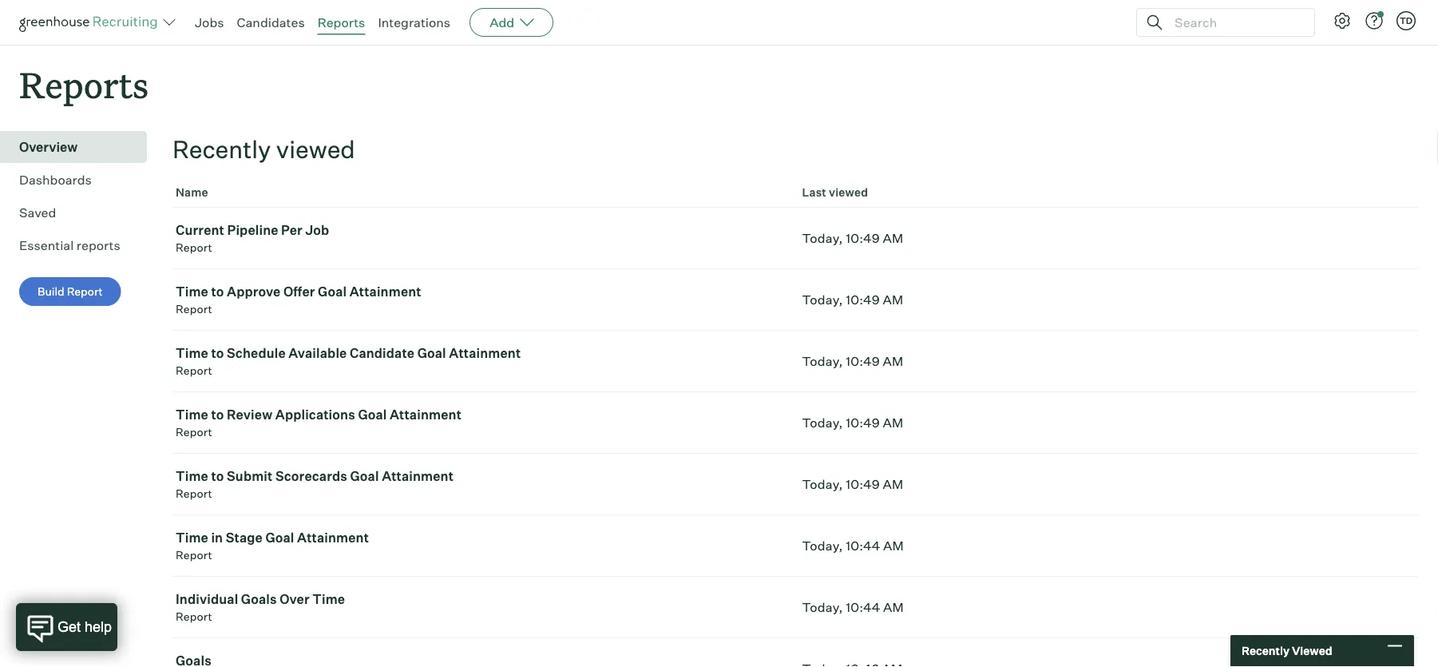 Task type: locate. For each thing, give the bounding box(es) containing it.
today, 10:49 am for time to review applications goal attainment
[[803, 415, 904, 431]]

saved link
[[19, 203, 141, 222]]

today, for time to approve offer goal attainment
[[803, 292, 843, 308]]

am for time to approve offer goal attainment
[[883, 292, 904, 308]]

today, 10:44 am
[[803, 538, 904, 554], [803, 599, 904, 615]]

goal right the candidate
[[418, 345, 446, 361]]

2 today, from the top
[[803, 292, 843, 308]]

build report
[[38, 285, 103, 299]]

to inside time to review applications goal attainment report
[[211, 407, 224, 423]]

time left the review
[[176, 407, 208, 423]]

to for review
[[211, 407, 224, 423]]

time
[[176, 284, 208, 300], [176, 345, 208, 361], [176, 407, 208, 423], [176, 468, 208, 484], [176, 530, 208, 546], [313, 591, 345, 607]]

report inside individual goals over time report
[[176, 610, 212, 624]]

am for time to submit scorecards goal attainment
[[883, 476, 904, 492]]

today, for time in stage goal attainment
[[803, 538, 843, 554]]

individual
[[176, 591, 238, 607]]

to left approve
[[211, 284, 224, 300]]

10:49 for time to schedule available candidate goal attainment
[[846, 353, 880, 369]]

2 10:49 from the top
[[846, 292, 880, 308]]

attainment for time to approve offer goal attainment
[[350, 284, 422, 300]]

jobs
[[195, 14, 224, 30]]

recently up name
[[173, 134, 271, 164]]

over
[[280, 591, 310, 607]]

to
[[211, 284, 224, 300], [211, 345, 224, 361], [211, 407, 224, 423], [211, 468, 224, 484]]

today, 10:49 am for time to schedule available candidate goal attainment
[[803, 353, 904, 369]]

4 today, 10:49 am from the top
[[803, 415, 904, 431]]

1 today, from the top
[[803, 230, 843, 246]]

per
[[281, 222, 303, 238]]

report inside 'time to schedule available candidate goal attainment report'
[[176, 364, 212, 378]]

time left submit at the left of the page
[[176, 468, 208, 484]]

0 horizontal spatial reports
[[19, 61, 149, 108]]

2 today, 10:44 am from the top
[[803, 599, 904, 615]]

1 vertical spatial reports
[[19, 61, 149, 108]]

today, 10:49 am for time to submit scorecards goal attainment
[[803, 476, 904, 492]]

candidate
[[350, 345, 415, 361]]

3 to from the top
[[211, 407, 224, 423]]

viewed
[[276, 134, 355, 164], [829, 186, 869, 199]]

1 vertical spatial viewed
[[829, 186, 869, 199]]

report inside button
[[67, 285, 103, 299]]

0 vertical spatial 10:44
[[846, 538, 881, 554]]

time to schedule available candidate goal attainment report
[[176, 345, 521, 378]]

am
[[883, 230, 904, 246], [883, 292, 904, 308], [883, 353, 904, 369], [883, 415, 904, 431], [883, 476, 904, 492], [884, 538, 904, 554], [884, 599, 904, 615]]

0 vertical spatial recently
[[173, 134, 271, 164]]

applications
[[275, 407, 355, 423]]

5 today, from the top
[[803, 476, 843, 492]]

attainment inside "time to submit scorecards goal attainment report"
[[382, 468, 454, 484]]

goal
[[318, 284, 347, 300], [418, 345, 446, 361], [358, 407, 387, 423], [350, 468, 379, 484], [266, 530, 294, 546]]

today, for time to schedule available candidate goal attainment
[[803, 353, 843, 369]]

1 horizontal spatial recently
[[1242, 644, 1290, 658]]

td
[[1400, 15, 1413, 26]]

time to submit scorecards goal attainment report
[[176, 468, 454, 501]]

10:49 for time to submit scorecards goal attainment
[[846, 476, 880, 492]]

4 10:49 from the top
[[846, 415, 880, 431]]

report inside "time to approve offer goal attainment report"
[[176, 302, 212, 316]]

1 today, 10:49 am from the top
[[803, 230, 904, 246]]

goal inside "time to approve offer goal attainment report"
[[318, 284, 347, 300]]

attainment inside time to review applications goal attainment report
[[390, 407, 462, 423]]

recently viewed
[[173, 134, 355, 164]]

add button
[[470, 8, 554, 37]]

0 horizontal spatial viewed
[[276, 134, 355, 164]]

4 to from the top
[[211, 468, 224, 484]]

overview link
[[19, 138, 141, 157]]

time inside time in stage goal attainment report
[[176, 530, 208, 546]]

10:44
[[846, 538, 881, 554], [846, 599, 881, 615]]

last viewed
[[803, 186, 869, 199]]

1 horizontal spatial reports
[[318, 14, 365, 30]]

goal right 'scorecards'
[[350, 468, 379, 484]]

6 today, from the top
[[803, 538, 843, 554]]

1 today, 10:44 am from the top
[[803, 538, 904, 554]]

1 to from the top
[[211, 284, 224, 300]]

essential reports link
[[19, 236, 141, 255]]

td button
[[1397, 11, 1417, 30]]

today, 10:49 am
[[803, 230, 904, 246], [803, 292, 904, 308], [803, 353, 904, 369], [803, 415, 904, 431], [803, 476, 904, 492]]

today, for time to submit scorecards goal attainment
[[803, 476, 843, 492]]

reports link
[[318, 14, 365, 30]]

to inside "time to approve offer goal attainment report"
[[211, 284, 224, 300]]

time left the in
[[176, 530, 208, 546]]

2 today, 10:49 am from the top
[[803, 292, 904, 308]]

attainment for time to review applications goal attainment
[[390, 407, 462, 423]]

reports right candidates
[[318, 14, 365, 30]]

3 10:49 from the top
[[846, 353, 880, 369]]

reports
[[318, 14, 365, 30], [19, 61, 149, 108]]

integrations link
[[378, 14, 451, 30]]

stage
[[226, 530, 263, 546]]

time inside 'time to schedule available candidate goal attainment report'
[[176, 345, 208, 361]]

1 vertical spatial 10:44
[[846, 599, 881, 615]]

scorecards
[[276, 468, 348, 484]]

dashboards
[[19, 172, 92, 188]]

Search text field
[[1171, 11, 1301, 34]]

recently
[[173, 134, 271, 164], [1242, 644, 1290, 658]]

time inside time to review applications goal attainment report
[[176, 407, 208, 423]]

time left approve
[[176, 284, 208, 300]]

0 horizontal spatial recently
[[173, 134, 271, 164]]

attainment inside 'time to schedule available candidate goal attainment report'
[[449, 345, 521, 361]]

to left submit at the left of the page
[[211, 468, 224, 484]]

3 today, 10:49 am from the top
[[803, 353, 904, 369]]

1 10:44 from the top
[[846, 538, 881, 554]]

1 vertical spatial recently
[[1242, 644, 1290, 658]]

10:49
[[846, 230, 880, 246], [846, 292, 880, 308], [846, 353, 880, 369], [846, 415, 880, 431], [846, 476, 880, 492]]

today, 10:44 am for time in stage goal attainment
[[803, 538, 904, 554]]

am for individual goals over time
[[884, 599, 904, 615]]

1 vertical spatial today, 10:44 am
[[803, 599, 904, 615]]

4 today, from the top
[[803, 415, 843, 431]]

0 vertical spatial today, 10:44 am
[[803, 538, 904, 554]]

candidates
[[237, 14, 305, 30]]

goal inside "time to submit scorecards goal attainment report"
[[350, 468, 379, 484]]

3 today, from the top
[[803, 353, 843, 369]]

goal right offer
[[318, 284, 347, 300]]

5 today, 10:49 am from the top
[[803, 476, 904, 492]]

today, 10:44 am for individual goals over time
[[803, 599, 904, 615]]

2 to from the top
[[211, 345, 224, 361]]

job
[[306, 222, 329, 238]]

report
[[176, 241, 212, 255], [67, 285, 103, 299], [176, 302, 212, 316], [176, 364, 212, 378], [176, 425, 212, 439], [176, 487, 212, 501], [176, 548, 212, 562], [176, 610, 212, 624]]

attainment inside time in stage goal attainment report
[[297, 530, 369, 546]]

time to review applications goal attainment report
[[176, 407, 462, 439]]

today, for individual goals over time
[[803, 599, 843, 615]]

7 today, from the top
[[803, 599, 843, 615]]

today, for current pipeline per job
[[803, 230, 843, 246]]

time left schedule
[[176, 345, 208, 361]]

1 horizontal spatial viewed
[[829, 186, 869, 199]]

today,
[[803, 230, 843, 246], [803, 292, 843, 308], [803, 353, 843, 369], [803, 415, 843, 431], [803, 476, 843, 492], [803, 538, 843, 554], [803, 599, 843, 615]]

10:44 for individual goals over time
[[846, 599, 881, 615]]

recently left viewed
[[1242, 644, 1290, 658]]

10:49 for time to review applications goal attainment
[[846, 415, 880, 431]]

goal inside 'time to schedule available candidate goal attainment report'
[[418, 345, 446, 361]]

attainment inside "time to approve offer goal attainment report"
[[350, 284, 422, 300]]

to left schedule
[[211, 345, 224, 361]]

reports down greenhouse recruiting image
[[19, 61, 149, 108]]

to left the review
[[211, 407, 224, 423]]

submit
[[227, 468, 273, 484]]

time in stage goal attainment report
[[176, 530, 369, 562]]

5 10:49 from the top
[[846, 476, 880, 492]]

1 10:49 from the top
[[846, 230, 880, 246]]

goal right applications
[[358, 407, 387, 423]]

goals
[[241, 591, 277, 607]]

10:44 for time in stage goal attainment
[[846, 538, 881, 554]]

goal right stage
[[266, 530, 294, 546]]

recently for recently viewed
[[1242, 644, 1290, 658]]

2 10:44 from the top
[[846, 599, 881, 615]]

name
[[176, 186, 208, 199]]

time inside "time to submit scorecards goal attainment report"
[[176, 468, 208, 484]]

essential reports
[[19, 237, 120, 253]]

time inside "time to approve offer goal attainment report"
[[176, 284, 208, 300]]

time right over
[[313, 591, 345, 607]]

to inside "time to submit scorecards goal attainment report"
[[211, 468, 224, 484]]

time for time in stage goal attainment
[[176, 530, 208, 546]]

time inside individual goals over time report
[[313, 591, 345, 607]]

am for current pipeline per job
[[883, 230, 904, 246]]

review
[[227, 407, 273, 423]]

to inside 'time to schedule available candidate goal attainment report'
[[211, 345, 224, 361]]

attainment
[[350, 284, 422, 300], [449, 345, 521, 361], [390, 407, 462, 423], [382, 468, 454, 484], [297, 530, 369, 546]]

today, for time to review applications goal attainment
[[803, 415, 843, 431]]

goal inside time to review applications goal attainment report
[[358, 407, 387, 423]]

attainment for time to submit scorecards goal attainment
[[382, 468, 454, 484]]

0 vertical spatial viewed
[[276, 134, 355, 164]]

today, 10:49 am for time to approve offer goal attainment
[[803, 292, 904, 308]]

10:49 for time to approve offer goal attainment
[[846, 292, 880, 308]]

dashboards link
[[19, 170, 141, 190]]



Task type: describe. For each thing, give the bounding box(es) containing it.
integrations
[[378, 14, 451, 30]]

configure image
[[1333, 11, 1353, 30]]

time for time to review applications goal attainment
[[176, 407, 208, 423]]

build
[[38, 285, 64, 299]]

viewed for recently viewed
[[276, 134, 355, 164]]

essential
[[19, 237, 74, 253]]

greenhouse recruiting image
[[19, 13, 163, 32]]

am for time in stage goal attainment
[[884, 538, 904, 554]]

schedule
[[227, 345, 286, 361]]

to for approve
[[211, 284, 224, 300]]

time for time to approve offer goal attainment
[[176, 284, 208, 300]]

td button
[[1394, 8, 1420, 34]]

add
[[490, 14, 515, 30]]

today, 10:49 am for current pipeline per job
[[803, 230, 904, 246]]

10:49 for current pipeline per job
[[846, 230, 880, 246]]

am for time to schedule available candidate goal attainment
[[883, 353, 904, 369]]

goal inside time in stage goal attainment report
[[266, 530, 294, 546]]

time to approve offer goal attainment report
[[176, 284, 422, 316]]

to for submit
[[211, 468, 224, 484]]

in
[[211, 530, 223, 546]]

individual goals over time report
[[176, 591, 345, 624]]

0 vertical spatial reports
[[318, 14, 365, 30]]

overview
[[19, 139, 78, 155]]

viewed
[[1293, 644, 1333, 658]]

am for time to review applications goal attainment
[[883, 415, 904, 431]]

current
[[176, 222, 224, 238]]

time for time to submit scorecards goal attainment
[[176, 468, 208, 484]]

jobs link
[[195, 14, 224, 30]]

time for time to schedule available candidate goal attainment
[[176, 345, 208, 361]]

report inside "time to submit scorecards goal attainment report"
[[176, 487, 212, 501]]

saved
[[19, 205, 56, 221]]

report inside time to review applications goal attainment report
[[176, 425, 212, 439]]

build report button
[[19, 277, 121, 306]]

last
[[803, 186, 827, 199]]

viewed for last viewed
[[829, 186, 869, 199]]

offer
[[284, 284, 315, 300]]

to for schedule
[[211, 345, 224, 361]]

recently for recently viewed
[[173, 134, 271, 164]]

recently viewed
[[1242, 644, 1333, 658]]

candidates link
[[237, 14, 305, 30]]

report inside "current pipeline per job report"
[[176, 241, 212, 255]]

approve
[[227, 284, 281, 300]]

reports
[[77, 237, 120, 253]]

available
[[289, 345, 347, 361]]

report inside time in stage goal attainment report
[[176, 548, 212, 562]]

goal for applications
[[358, 407, 387, 423]]

goal for scorecards
[[350, 468, 379, 484]]

goal for offer
[[318, 284, 347, 300]]

current pipeline per job report
[[176, 222, 329, 255]]

pipeline
[[227, 222, 279, 238]]



Task type: vqa. For each thing, say whether or not it's contained in the screenshot.
the bottommost Application Review
no



